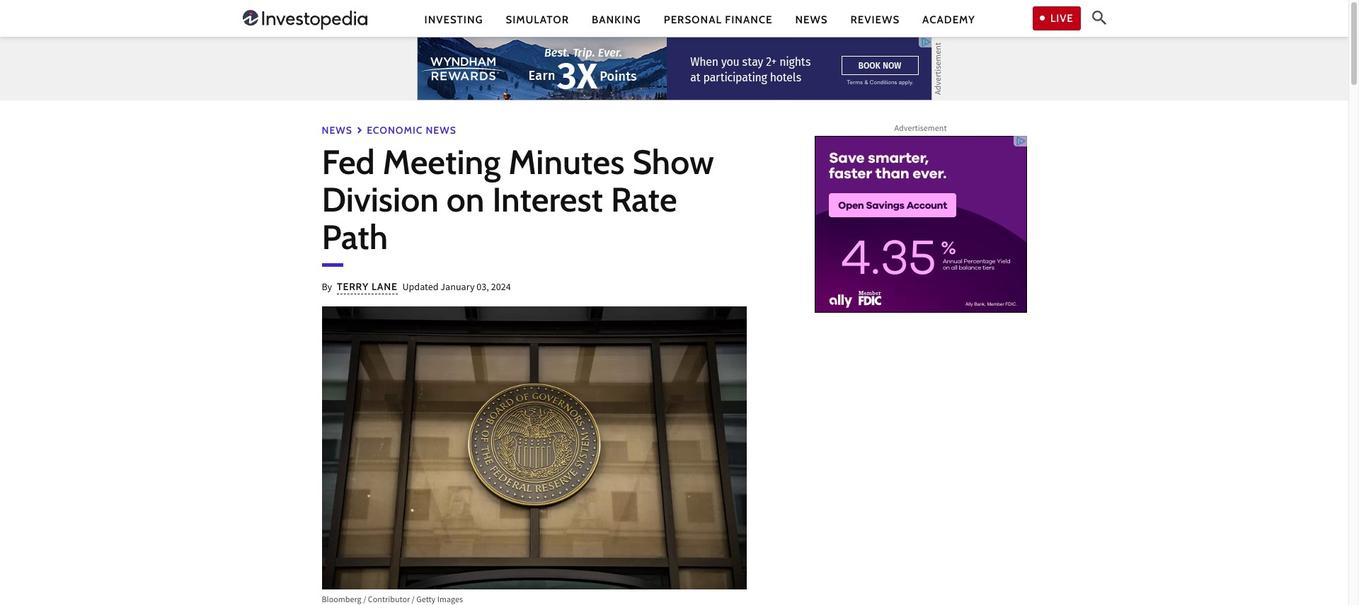 Task type: vqa. For each thing, say whether or not it's contained in the screenshot.
Advertisement region
yes



Task type: locate. For each thing, give the bounding box(es) containing it.
fed meeting minutes show division on interest rate path
[[322, 142, 714, 257]]

live
[[1051, 12, 1074, 25]]

path
[[322, 216, 388, 257]]

advertisement region
[[417, 37, 932, 101], [815, 136, 1027, 313]]

0 horizontal spatial news
[[322, 124, 352, 137]]

banking link
[[592, 12, 641, 27]]

1 vertical spatial news link
[[322, 124, 352, 137]]

1 horizontal spatial news
[[426, 124, 457, 137]]

terry lane link
[[337, 281, 398, 295]]

news link
[[795, 12, 828, 27], [322, 124, 352, 137]]

on
[[447, 179, 485, 220]]

division
[[322, 179, 439, 220]]

news link right the finance
[[795, 12, 828, 27]]

1 horizontal spatial news link
[[795, 12, 828, 27]]

search image
[[1092, 11, 1106, 25]]

academy
[[923, 13, 976, 26]]

news
[[795, 13, 828, 26], [322, 124, 352, 137], [426, 124, 457, 137]]

investing
[[425, 13, 483, 26]]

news link left arrow right icon
[[322, 124, 352, 137]]

investing link
[[425, 12, 483, 27]]

news right the finance
[[795, 13, 828, 26]]

2 horizontal spatial news
[[795, 13, 828, 26]]

news up the meeting in the top of the page
[[426, 124, 457, 137]]

us federal reserve board of governors at the william mcchesney martin jr. federal reserve building in washington, dc, us image
[[322, 307, 747, 590]]

minutes
[[509, 142, 625, 183]]

simulator link
[[506, 12, 569, 27]]

1 vertical spatial advertisement region
[[815, 136, 1027, 313]]

january
[[441, 281, 475, 296]]

by
[[322, 281, 332, 296]]

03,
[[477, 281, 489, 296]]

personal finance link
[[664, 12, 773, 27]]

finance
[[725, 13, 773, 26]]

banking
[[592, 13, 641, 26]]

news left arrow right icon
[[322, 124, 352, 137]]

0 vertical spatial news link
[[795, 12, 828, 27]]



Task type: describe. For each thing, give the bounding box(es) containing it.
by terry lane updated january 03, 2024
[[322, 281, 511, 296]]

updated
[[403, 281, 439, 296]]

0 horizontal spatial news link
[[322, 124, 352, 137]]

terry
[[337, 281, 369, 293]]

fed
[[322, 142, 375, 183]]

simulator
[[506, 13, 569, 26]]

meeting
[[383, 142, 501, 183]]

lane
[[372, 281, 398, 293]]

show
[[632, 142, 714, 183]]

academy link
[[923, 12, 976, 27]]

reviews
[[851, 13, 900, 26]]

economic news
[[367, 124, 457, 137]]

reviews link
[[851, 12, 900, 27]]

0 vertical spatial advertisement region
[[417, 37, 932, 101]]

personal
[[664, 13, 722, 26]]

personal finance
[[664, 13, 773, 26]]

economic
[[367, 124, 423, 137]]

economic news link
[[367, 124, 457, 137]]

rate
[[611, 179, 677, 220]]

interest
[[492, 179, 603, 220]]

investopedia homepage image
[[243, 8, 367, 31]]

2024
[[491, 281, 511, 296]]

arrow right image
[[355, 126, 364, 135]]

live link
[[1033, 6, 1081, 31]]



